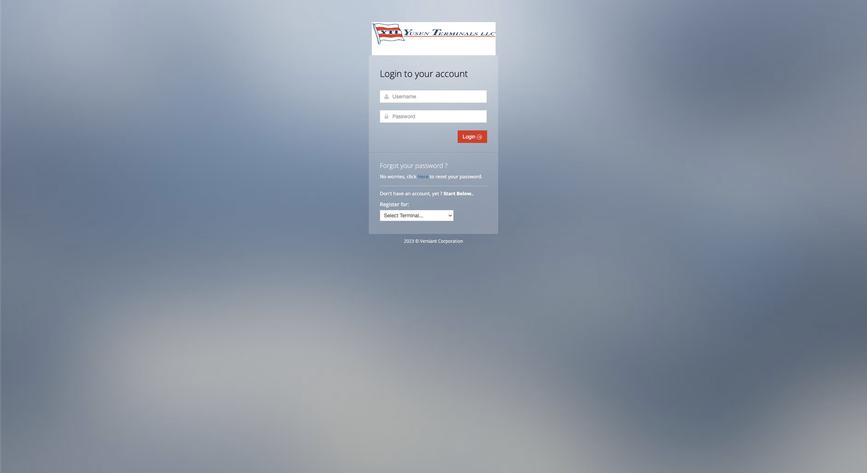 Task type: describe. For each thing, give the bounding box(es) containing it.
yet
[[433, 190, 439, 197]]

Username text field
[[380, 90, 487, 103]]

1 vertical spatial ?
[[441, 190, 443, 197]]

0 vertical spatial your
[[415, 67, 434, 80]]

versiant
[[420, 238, 437, 245]]

here link
[[418, 173, 429, 180]]

user image
[[384, 94, 390, 100]]

forgot
[[380, 161, 399, 170]]

to inside forgot your password ? no worries, click here to reset your password.
[[430, 173, 435, 180]]

register
[[380, 201, 400, 208]]

start
[[444, 190, 456, 197]]

login to your account
[[380, 67, 468, 80]]

0 vertical spatial to
[[405, 67, 413, 80]]

have
[[394, 190, 404, 197]]

for:
[[401, 201, 409, 208]]

.
[[473, 190, 474, 197]]

password.
[[460, 173, 483, 180]]

forgot your password ? no worries, click here to reset your password.
[[380, 161, 483, 180]]

click
[[407, 173, 417, 180]]

here
[[418, 173, 429, 180]]

don't
[[380, 190, 392, 197]]

an
[[406, 190, 411, 197]]

2 horizontal spatial your
[[449, 173, 459, 180]]



Task type: locate. For each thing, give the bounding box(es) containing it.
1 horizontal spatial your
[[415, 67, 434, 80]]

1 vertical spatial login
[[463, 134, 477, 140]]

1 horizontal spatial login
[[463, 134, 477, 140]]

? inside forgot your password ? no worries, click here to reset your password.
[[445, 161, 448, 170]]

0 horizontal spatial to
[[405, 67, 413, 80]]

0 horizontal spatial login
[[380, 67, 402, 80]]

register for:
[[380, 201, 409, 208]]

below.
[[457, 190, 473, 197]]

login for login to your account
[[380, 67, 402, 80]]

your up username text box
[[415, 67, 434, 80]]

0 horizontal spatial your
[[401, 161, 414, 170]]

1 vertical spatial to
[[430, 173, 435, 180]]

your right reset
[[449, 173, 459, 180]]

to
[[405, 67, 413, 80], [430, 173, 435, 180]]

your up click at the left top
[[401, 161, 414, 170]]

1 horizontal spatial to
[[430, 173, 435, 180]]

2023
[[404, 238, 414, 245]]

1 horizontal spatial ?
[[445, 161, 448, 170]]

0 horizontal spatial ?
[[441, 190, 443, 197]]

Password password field
[[380, 110, 487, 123]]

lock image
[[384, 114, 390, 120]]

your
[[415, 67, 434, 80], [401, 161, 414, 170], [449, 173, 459, 180]]

0 vertical spatial login
[[380, 67, 402, 80]]

0 vertical spatial ?
[[445, 161, 448, 170]]

don't have an account, yet ? start below. .
[[380, 190, 476, 197]]

1 vertical spatial your
[[401, 161, 414, 170]]

no
[[380, 173, 387, 180]]

? right yet
[[441, 190, 443, 197]]

swapright image
[[477, 135, 482, 140]]

2023 © versiant corporation
[[404, 238, 464, 245]]

login inside login button
[[463, 134, 477, 140]]

login
[[380, 67, 402, 80], [463, 134, 477, 140]]

reset
[[436, 173, 447, 180]]

login button
[[458, 131, 488, 143]]

?
[[445, 161, 448, 170], [441, 190, 443, 197]]

password
[[416, 161, 444, 170]]

? up reset
[[445, 161, 448, 170]]

to up username text box
[[405, 67, 413, 80]]

account,
[[412, 190, 431, 197]]

login for login
[[463, 134, 477, 140]]

to right here link
[[430, 173, 435, 180]]

account
[[436, 67, 468, 80]]

©
[[416, 238, 419, 245]]

worries,
[[388, 173, 406, 180]]

corporation
[[439, 238, 464, 245]]

2 vertical spatial your
[[449, 173, 459, 180]]



